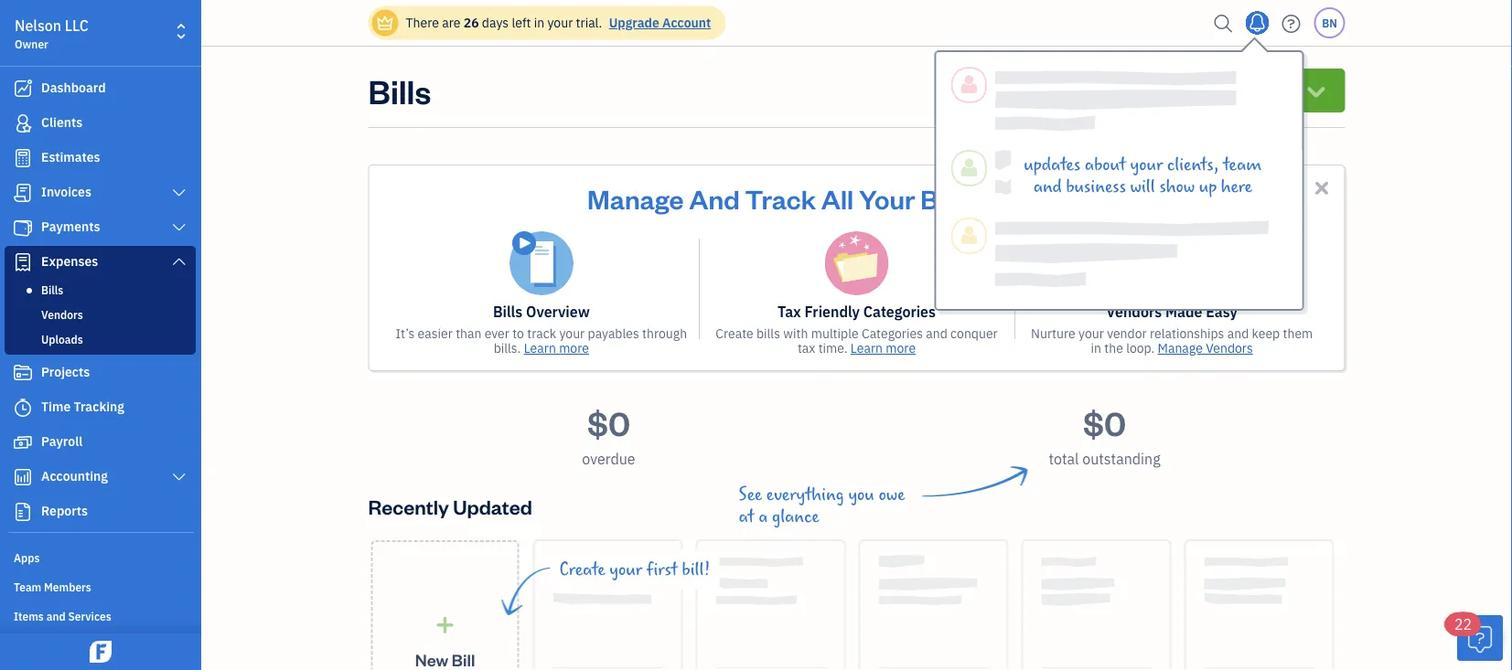 Task type: locate. For each thing, give the bounding box(es) containing it.
2 learn more from the left
[[851, 340, 916, 357]]

uploads
[[41, 332, 83, 347]]

more right track
[[559, 340, 589, 357]]

days
[[482, 14, 509, 31]]

0 horizontal spatial create
[[559, 560, 605, 580]]

estimates link
[[5, 142, 196, 175]]

learn more
[[524, 340, 589, 357], [851, 340, 916, 357]]

0 horizontal spatial $0
[[587, 401, 630, 444]]

1 horizontal spatial create
[[716, 325, 753, 342]]

1 chevron large down image from the top
[[171, 186, 188, 200]]

crown image
[[376, 13, 395, 32]]

$0
[[587, 401, 630, 444], [1083, 401, 1126, 444]]

than
[[456, 325, 482, 342]]

total
[[1049, 450, 1079, 469]]

learn more down the tax friendly categories
[[851, 340, 916, 357]]

uploads link
[[8, 328, 192, 350]]

tax
[[778, 302, 801, 322]]

22 button
[[1445, 613, 1503, 661]]

1 vertical spatial in
[[1091, 340, 1101, 357]]

estimate image
[[12, 149, 34, 167]]

there are 26 days left in your trial. upgrade account
[[406, 14, 711, 31]]

vendors up uploads
[[41, 307, 83, 322]]

upgrade
[[609, 14, 659, 31]]

to
[[512, 325, 524, 342]]

$0 inside $0 overdue
[[587, 401, 630, 444]]

projects
[[41, 364, 90, 381]]

and inside nurture your vendor relationships and keep them in the loop.
[[1227, 325, 1249, 342]]

1 horizontal spatial vendors
[[1106, 302, 1162, 322]]

go to help image
[[1277, 10, 1306, 37]]

clients link
[[5, 107, 196, 140]]

and left conquer
[[926, 325, 948, 342]]

items and services
[[14, 609, 111, 624]]

1 horizontal spatial manage
[[1158, 340, 1203, 357]]

dashboard link
[[5, 72, 196, 105]]

0 horizontal spatial vendors
[[41, 307, 83, 322]]

nelson
[[15, 16, 61, 35]]

here
[[1221, 177, 1252, 197]]

create
[[716, 325, 753, 342], [559, 560, 605, 580]]

everything
[[766, 485, 844, 505]]

notifications
[[1221, 65, 1294, 82]]

money image
[[12, 434, 34, 452]]

create left "first"
[[559, 560, 605, 580]]

vendors inside main element
[[41, 307, 83, 322]]

your up will
[[1130, 155, 1163, 175]]

categories
[[863, 302, 936, 322], [862, 325, 923, 342]]

are
[[442, 14, 461, 31]]

your left "first"
[[609, 560, 642, 580]]

timer image
[[12, 399, 34, 417]]

in
[[534, 14, 544, 31], [1091, 340, 1101, 357]]

items
[[14, 609, 44, 624]]

2 learn from the left
[[851, 340, 883, 357]]

bills up the 'to'
[[493, 302, 523, 322]]

vendors made easy image
[[1140, 231, 1204, 295]]

vendors up vendor
[[1106, 302, 1162, 322]]

$0 for $0 total outstanding
[[1083, 401, 1126, 444]]

chevron large down image inside 'invoices' link
[[171, 186, 188, 200]]

1 vertical spatial chevron large down image
[[171, 470, 188, 485]]

payments link
[[5, 211, 196, 244]]

and down updates
[[1033, 177, 1062, 197]]

trial.
[[576, 14, 602, 31]]

$0 up overdue
[[587, 401, 630, 444]]

1 $0 from the left
[[587, 401, 630, 444]]

2 chevron large down image from the top
[[171, 254, 188, 269]]

more down the tax friendly categories
[[886, 340, 916, 357]]

bills down crown "icon"
[[368, 69, 431, 112]]

0 vertical spatial create
[[716, 325, 753, 342]]

1 more from the left
[[559, 340, 589, 357]]

bills overview
[[493, 302, 590, 322]]

loop.
[[1126, 340, 1155, 357]]

create for create bills with multiple categories and conquer tax time.
[[716, 325, 753, 342]]

projects link
[[5, 357, 196, 390]]

0 vertical spatial manage
[[587, 181, 684, 215]]

made
[[1165, 302, 1202, 322]]

1 vertical spatial manage
[[1158, 340, 1203, 357]]

categories down the tax friendly categories
[[862, 325, 923, 342]]

plus image
[[435, 616, 456, 635]]

bills
[[368, 69, 431, 112], [921, 181, 971, 215], [41, 283, 63, 297], [493, 302, 523, 322]]

left
[[512, 14, 531, 31]]

learn right time.
[[851, 340, 883, 357]]

2 more from the left
[[886, 340, 916, 357]]

0 horizontal spatial manage
[[587, 181, 684, 215]]

one
[[1004, 181, 1054, 215]]

nurture
[[1031, 325, 1075, 342]]

learn more down overview
[[524, 340, 589, 357]]

and right items
[[46, 609, 66, 624]]

chevron large down image up 'payments' link on the left of the page
[[171, 186, 188, 200]]

manage down made
[[1158, 340, 1203, 357]]

manage and track all your bills in one place
[[587, 181, 1126, 215]]

create inside create bills with multiple categories and conquer tax time.
[[716, 325, 753, 342]]

more
[[559, 340, 589, 357], [886, 340, 916, 357]]

0 horizontal spatial in
[[534, 14, 544, 31]]

chevron large down image for accounting
[[171, 470, 188, 485]]

clients
[[41, 114, 83, 131]]

estimates
[[41, 149, 100, 166]]

1 horizontal spatial $0
[[1083, 401, 1126, 444]]

create left bills
[[716, 325, 753, 342]]

more for tax friendly categories
[[886, 340, 916, 357]]

chevron large down image up reports link
[[171, 470, 188, 485]]

chevron large down image inside 'payments' link
[[171, 220, 188, 235]]

you
[[848, 485, 874, 505]]

1 learn from the left
[[524, 340, 556, 357]]

chevron large down image
[[171, 186, 188, 200], [171, 254, 188, 269]]

payroll
[[41, 433, 83, 450]]

close image
[[1311, 177, 1332, 199]]

see everything you owe at a glance
[[739, 485, 905, 527]]

chevron large down image for expenses
[[171, 254, 188, 269]]

relationships
[[1150, 325, 1224, 342]]

0 vertical spatial in
[[534, 14, 544, 31]]

0 horizontal spatial learn more
[[524, 340, 589, 357]]

dashboard image
[[12, 80, 34, 98]]

upgrade account link
[[605, 14, 711, 31]]

recently
[[368, 494, 449, 520]]

glance
[[772, 507, 819, 527]]

in left the
[[1091, 340, 1101, 357]]

it's easier than ever to track your payables through bills.
[[396, 325, 687, 357]]

and inside create bills with multiple categories and conquer tax time.
[[926, 325, 948, 342]]

and inside main element
[[46, 609, 66, 624]]

chevron large down image up the bills link
[[171, 254, 188, 269]]

your left the
[[1079, 325, 1104, 342]]

0 vertical spatial chevron large down image
[[171, 220, 188, 235]]

items and services link
[[5, 602, 196, 629]]

2 $0 from the left
[[1083, 401, 1126, 444]]

0 horizontal spatial learn
[[524, 340, 556, 357]]

chevron large down image
[[171, 220, 188, 235], [171, 470, 188, 485]]

apps
[[14, 551, 40, 565]]

llc
[[65, 16, 89, 35]]

and
[[689, 181, 740, 215]]

at
[[739, 507, 754, 527]]

services
[[68, 609, 111, 624]]

bills down expenses
[[41, 283, 63, 297]]

learn right the bills.
[[524, 340, 556, 357]]

vendors for vendors made easy
[[1106, 302, 1162, 322]]

chevron large down image up expenses link
[[171, 220, 188, 235]]

resource center badge image
[[1457, 616, 1503, 661]]

friendly
[[805, 302, 860, 322]]

$0 for $0 overdue
[[587, 401, 630, 444]]

$0 inside $0 total outstanding
[[1083, 401, 1126, 444]]

them
[[1283, 325, 1313, 342]]

learn for overview
[[524, 340, 556, 357]]

1 horizontal spatial more
[[886, 340, 916, 357]]

bills
[[757, 325, 780, 342]]

categories inside create bills with multiple categories and conquer tax time.
[[862, 325, 923, 342]]

categories up create bills with multiple categories and conquer tax time.
[[863, 302, 936, 322]]

tax
[[798, 340, 815, 357]]

0 vertical spatial chevron large down image
[[171, 186, 188, 200]]

1 vertical spatial create
[[559, 560, 605, 580]]

$0 up the outstanding
[[1083, 401, 1126, 444]]

bill!
[[682, 560, 710, 580]]

account
[[662, 14, 711, 31]]

1 horizontal spatial learn
[[851, 340, 883, 357]]

2 chevron large down image from the top
[[171, 470, 188, 485]]

1 horizontal spatial learn more
[[851, 340, 916, 357]]

1 vertical spatial categories
[[862, 325, 923, 342]]

chevron large down image for invoices
[[171, 186, 188, 200]]

chevrondown image
[[1303, 78, 1329, 103]]

and down easy
[[1227, 325, 1249, 342]]

expenses
[[41, 253, 98, 270]]

ever
[[485, 325, 509, 342]]

26
[[464, 14, 479, 31]]

team members
[[14, 580, 91, 595]]

track
[[527, 325, 556, 342]]

payment image
[[12, 219, 34, 237]]

manage left and
[[587, 181, 684, 215]]

vendors down easy
[[1206, 340, 1253, 357]]

1 horizontal spatial in
[[1091, 340, 1101, 357]]

1 learn more from the left
[[524, 340, 589, 357]]

your down overview
[[559, 325, 585, 342]]

in right the left
[[534, 14, 544, 31]]

1 vertical spatial chevron large down image
[[171, 254, 188, 269]]

your inside it's easier than ever to track your payables through bills.
[[559, 325, 585, 342]]

there
[[406, 14, 439, 31]]

chevron large down image inside expenses link
[[171, 254, 188, 269]]

bills link
[[8, 279, 192, 301]]

bn
[[1322, 16, 1337, 30]]

1 chevron large down image from the top
[[171, 220, 188, 235]]

in
[[976, 181, 998, 215]]

0 horizontal spatial more
[[559, 340, 589, 357]]



Task type: describe. For each thing, give the bounding box(es) containing it.
time
[[41, 398, 71, 415]]

all
[[821, 181, 854, 215]]

chart image
[[12, 468, 34, 487]]

track
[[745, 181, 816, 215]]

will
[[1130, 177, 1155, 197]]

bills overview image
[[509, 231, 573, 295]]

overview
[[526, 302, 590, 322]]

updates
[[1024, 155, 1081, 175]]

your inside updates about your clients, team and business will show up here
[[1130, 155, 1163, 175]]

chevron large down image for payments
[[171, 220, 188, 235]]

a
[[759, 507, 768, 527]]

tax friendly categories image
[[825, 231, 889, 295]]

bills inside main element
[[41, 283, 63, 297]]

more for bills overview
[[559, 340, 589, 357]]

place
[[1059, 181, 1126, 215]]

it's
[[396, 325, 415, 342]]

learn for friendly
[[851, 340, 883, 357]]

learn more for overview
[[524, 340, 589, 357]]

create your first bill!
[[559, 560, 710, 580]]

reports
[[41, 503, 88, 520]]

learn more for friendly
[[851, 340, 916, 357]]

$0 total outstanding
[[1049, 401, 1160, 469]]

time tracking link
[[5, 392, 196, 424]]

about
[[1085, 155, 1126, 175]]

expense image
[[12, 253, 34, 272]]

0 vertical spatial categories
[[863, 302, 936, 322]]

apps link
[[5, 543, 196, 571]]

time.
[[818, 340, 848, 357]]

bn button
[[1314, 7, 1345, 38]]

22
[[1454, 615, 1472, 634]]

multiple
[[811, 325, 859, 342]]

freshbooks image
[[86, 641, 115, 663]]

invoices
[[41, 183, 91, 200]]

recently updated
[[368, 494, 532, 520]]

manage for manage vendors
[[1158, 340, 1203, 357]]

tax friendly categories
[[778, 302, 936, 322]]

vendor
[[1107, 325, 1147, 342]]

outstanding
[[1082, 450, 1160, 469]]

owe
[[879, 485, 905, 505]]

manage for manage and track all your bills in one place
[[587, 181, 684, 215]]

with
[[783, 325, 808, 342]]

search image
[[1209, 10, 1238, 37]]

show
[[1159, 177, 1195, 197]]

notifications image
[[1243, 5, 1272, 41]]

keep
[[1252, 325, 1280, 342]]

invoice image
[[12, 184, 34, 202]]

updates about your clients, team and business will show up here
[[1024, 155, 1262, 197]]

easy
[[1206, 302, 1238, 322]]

nelson llc owner
[[15, 16, 89, 51]]

create bills with multiple categories and conquer tax time.
[[716, 325, 998, 357]]

vendors made easy
[[1106, 302, 1238, 322]]

expenses link
[[5, 246, 196, 279]]

2 horizontal spatial vendors
[[1206, 340, 1253, 357]]

create for create your first bill!
[[559, 560, 605, 580]]

dashboard
[[41, 79, 106, 96]]

and inside updates about your clients, team and business will show up here
[[1033, 177, 1062, 197]]

client image
[[12, 114, 34, 133]]

payments
[[41, 218, 100, 235]]

team
[[1223, 155, 1262, 175]]

through
[[642, 325, 687, 342]]

your left trial.
[[547, 14, 573, 31]]

report image
[[12, 503, 34, 521]]

members
[[44, 580, 91, 595]]

time tracking
[[41, 398, 124, 415]]

owner
[[15, 37, 48, 51]]

$0 overdue
[[582, 401, 635, 469]]

your inside nurture your vendor relationships and keep them in the loop.
[[1079, 325, 1104, 342]]

team
[[14, 580, 41, 595]]

accounting link
[[5, 461, 196, 494]]

in inside nurture your vendor relationships and keep them in the loop.
[[1091, 340, 1101, 357]]

your
[[859, 181, 915, 215]]

tracking
[[74, 398, 124, 415]]

bills left in
[[921, 181, 971, 215]]

project image
[[12, 364, 34, 382]]

nurture your vendor relationships and keep them in the loop.
[[1031, 325, 1313, 357]]

overdue
[[582, 450, 635, 469]]

bills.
[[494, 340, 521, 357]]

conquer
[[951, 325, 998, 342]]

invoices link
[[5, 177, 196, 209]]

team members link
[[5, 573, 196, 600]]

vendors for vendors
[[41, 307, 83, 322]]

main element
[[0, 0, 247, 671]]

see
[[739, 485, 762, 505]]

vendors link
[[8, 304, 192, 326]]



Task type: vqa. For each thing, say whether or not it's contained in the screenshot.
"estimates" for Estimates
no



